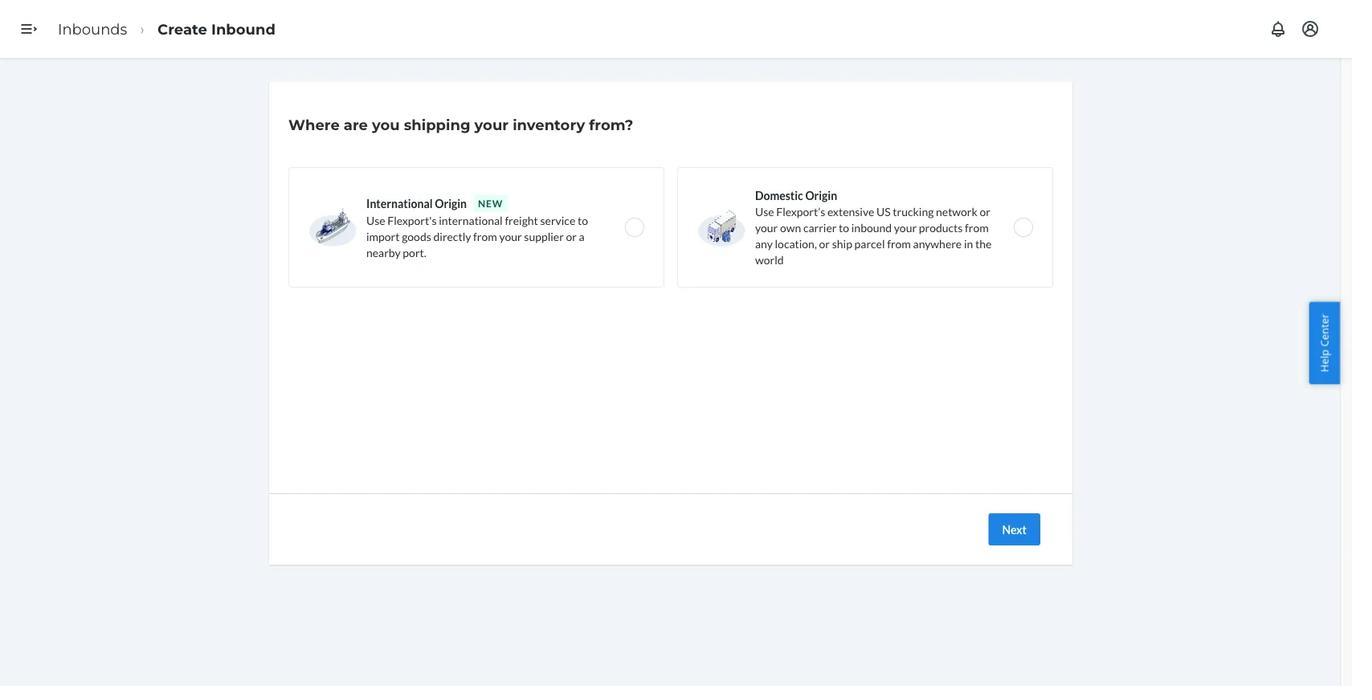 Task type: locate. For each thing, give the bounding box(es) containing it.
origin inside domestic origin use flexport's extensive us trucking network or your own carrier to inbound your products from any location, or ship parcel from anywhere in the world
[[805, 188, 837, 202]]

supplier
[[524, 229, 564, 243]]

1 horizontal spatial to
[[839, 221, 849, 234]]

where
[[288, 116, 340, 133]]

next
[[1002, 523, 1027, 536]]

origin
[[805, 188, 837, 202], [435, 196, 467, 210]]

0 horizontal spatial from
[[473, 229, 497, 243]]

help
[[1317, 350, 1332, 372]]

inventory
[[513, 116, 585, 133]]

from
[[965, 221, 989, 234], [473, 229, 497, 243], [887, 237, 911, 250]]

1 horizontal spatial from
[[887, 237, 911, 250]]

to
[[578, 213, 588, 227], [839, 221, 849, 234]]

0 horizontal spatial use
[[366, 213, 385, 227]]

1 horizontal spatial origin
[[805, 188, 837, 202]]

use
[[755, 204, 774, 218], [366, 213, 385, 227]]

new
[[478, 197, 503, 209]]

domestic
[[755, 188, 803, 202]]

your right shipping
[[475, 116, 509, 133]]

1 horizontal spatial use
[[755, 204, 774, 218]]

international origin
[[366, 196, 467, 210]]

any
[[755, 237, 773, 250]]

your down trucking
[[894, 221, 917, 234]]

help center
[[1317, 314, 1332, 372]]

center
[[1317, 314, 1332, 347]]

use inside domestic origin use flexport's extensive us trucking network or your own carrier to inbound your products from any location, or ship parcel from anywhere in the world
[[755, 204, 774, 218]]

next button
[[989, 513, 1041, 546]]

to up "ship"
[[839, 221, 849, 234]]

0 horizontal spatial origin
[[435, 196, 467, 210]]

parcel
[[855, 237, 885, 250]]

directly
[[433, 229, 471, 243]]

from up the
[[965, 221, 989, 234]]

use down "domestic"
[[755, 204, 774, 218]]

or left a
[[566, 229, 577, 243]]

import
[[366, 229, 400, 243]]

to up a
[[578, 213, 588, 227]]

service
[[540, 213, 575, 227]]

use up import
[[366, 213, 385, 227]]

or
[[980, 204, 991, 218], [566, 229, 577, 243], [819, 237, 830, 250]]

a
[[579, 229, 585, 243]]

breadcrumbs navigation
[[45, 6, 288, 52]]

or down "carrier"
[[819, 237, 830, 250]]

inbounds
[[58, 20, 127, 38]]

flexport's
[[388, 213, 437, 227]]

location,
[[775, 237, 817, 250]]

carrier
[[803, 221, 837, 234]]

ship
[[832, 237, 852, 250]]

0 horizontal spatial or
[[566, 229, 577, 243]]

to inside use flexport's international freight service to import goods directly from your supplier or a nearby port.
[[578, 213, 588, 227]]

your down freight
[[499, 229, 522, 243]]

goods
[[402, 229, 431, 243]]

origin up international
[[435, 196, 467, 210]]

from right parcel
[[887, 237, 911, 250]]

or right network
[[980, 204, 991, 218]]

your
[[475, 116, 509, 133], [755, 221, 778, 234], [894, 221, 917, 234], [499, 229, 522, 243]]

your up any on the top right of the page
[[755, 221, 778, 234]]

are
[[344, 116, 368, 133]]

your inside use flexport's international freight service to import goods directly from your supplier or a nearby port.
[[499, 229, 522, 243]]

shipping
[[404, 116, 470, 133]]

from down international
[[473, 229, 497, 243]]

origin up the flexport's
[[805, 188, 837, 202]]

international
[[439, 213, 503, 227]]

inbound
[[852, 221, 892, 234]]

0 horizontal spatial to
[[578, 213, 588, 227]]



Task type: vqa. For each thing, say whether or not it's contained in the screenshot.
Open Navigation icon
yes



Task type: describe. For each thing, give the bounding box(es) containing it.
own
[[780, 221, 801, 234]]

or inside use flexport's international freight service to import goods directly from your supplier or a nearby port.
[[566, 229, 577, 243]]

network
[[936, 204, 978, 218]]

freight
[[505, 213, 538, 227]]

2 horizontal spatial from
[[965, 221, 989, 234]]

us
[[877, 204, 891, 218]]

where are you shipping your inventory from?
[[288, 116, 634, 133]]

help center button
[[1309, 302, 1340, 384]]

from inside use flexport's international freight service to import goods directly from your supplier or a nearby port.
[[473, 229, 497, 243]]

nearby
[[366, 245, 401, 259]]

open notifications image
[[1269, 19, 1288, 39]]

products
[[919, 221, 963, 234]]

in
[[964, 237, 973, 250]]

origin for international
[[435, 196, 467, 210]]

origin for domestic
[[805, 188, 837, 202]]

the
[[975, 237, 992, 250]]

world
[[755, 253, 784, 266]]

open navigation image
[[19, 19, 39, 39]]

port.
[[403, 245, 426, 259]]

extensive
[[828, 204, 874, 218]]

open account menu image
[[1301, 19, 1320, 39]]

2 horizontal spatial or
[[980, 204, 991, 218]]

inbound
[[211, 20, 276, 38]]

inbounds link
[[58, 20, 127, 38]]

trucking
[[893, 204, 934, 218]]

use flexport's international freight service to import goods directly from your supplier or a nearby port.
[[366, 213, 588, 259]]

international
[[366, 196, 433, 210]]

1 horizontal spatial or
[[819, 237, 830, 250]]

create inbound
[[158, 20, 276, 38]]

flexport's
[[776, 204, 825, 218]]

to inside domestic origin use flexport's extensive us trucking network or your own carrier to inbound your products from any location, or ship parcel from anywhere in the world
[[839, 221, 849, 234]]

create
[[158, 20, 207, 38]]

from?
[[589, 116, 634, 133]]

domestic origin use flexport's extensive us trucking network or your own carrier to inbound your products from any location, or ship parcel from anywhere in the world
[[755, 188, 992, 266]]

create inbound link
[[158, 20, 276, 38]]

you
[[372, 116, 400, 133]]

anywhere
[[913, 237, 962, 250]]

use inside use flexport's international freight service to import goods directly from your supplier or a nearby port.
[[366, 213, 385, 227]]



